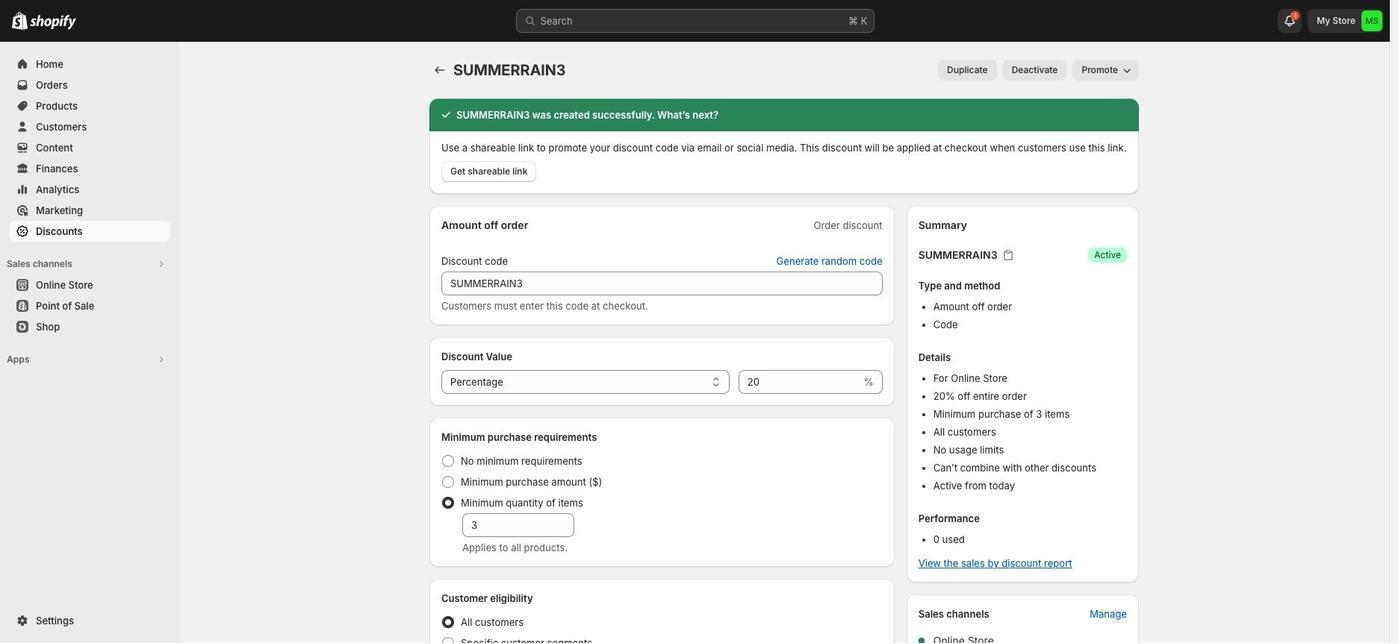 Task type: locate. For each thing, give the bounding box(es) containing it.
None text field
[[441, 272, 883, 296], [462, 514, 574, 538], [441, 272, 883, 296], [462, 514, 574, 538]]

shopify image
[[12, 12, 28, 30]]

None text field
[[739, 370, 861, 394]]



Task type: describe. For each thing, give the bounding box(es) containing it.
my store image
[[1362, 10, 1383, 31]]

shopify image
[[30, 15, 76, 30]]



